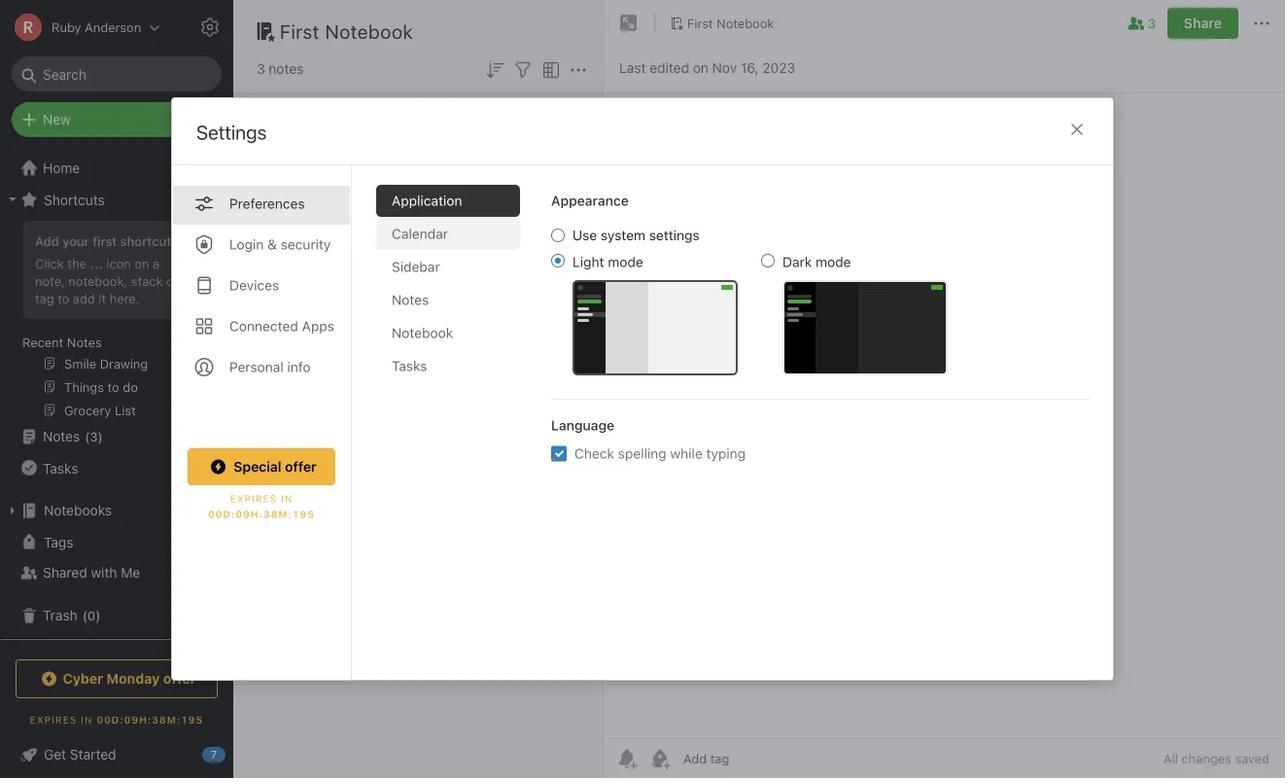 Task type: describe. For each thing, give the bounding box(es) containing it.
milk
[[265, 403, 290, 419]]

note list element
[[233, 0, 604, 778]]

first inside the note list element
[[280, 19, 320, 42]]

devices
[[230, 277, 279, 293]]

tag
[[35, 291, 54, 305]]

here.
[[110, 291, 140, 305]]

notebook inside the note list element
[[325, 19, 414, 42]]

mode for dark mode
[[816, 254, 851, 270]]

shared
[[43, 565, 87, 581]]

settings
[[649, 227, 700, 243]]

stack
[[131, 273, 163, 288]]

Use system settings radio
[[551, 229, 565, 242]]

shortcut
[[120, 233, 171, 248]]

expires in 00d:09h:38m:18s
[[30, 714, 203, 725]]

shortcuts
[[44, 191, 105, 207]]

first notebook button
[[663, 10, 781, 37]]

smile
[[265, 125, 301, 141]]

tab list for appearance
[[376, 185, 536, 680]]

recent
[[22, 335, 63, 349]]

notes ( 3 )
[[43, 428, 103, 444]]

notebooks
[[44, 502, 112, 518]]

login & security
[[230, 236, 331, 252]]

ago for 2 min ago
[[471, 327, 491, 340]]

login
[[230, 236, 264, 252]]

expand notebooks image
[[5, 503, 20, 518]]

expires in 00d:09h:38m:19s
[[208, 493, 315, 520]]

tasks button
[[0, 452, 225, 483]]

1 vertical spatial notes
[[67, 335, 102, 349]]

system
[[601, 227, 646, 243]]

apps
[[302, 318, 334, 334]]

special offer
[[234, 459, 317, 475]]

saved
[[1236, 751, 1270, 766]]

personal info
[[230, 359, 311, 375]]

in for special
[[281, 493, 293, 504]]

notes for notes ( 3 )
[[43, 428, 80, 444]]

tasks inside button
[[43, 460, 78, 476]]

on inside icon on a note, notebook, stack or tag to add it here.
[[135, 256, 149, 270]]

all
[[1164, 751, 1179, 766]]

...
[[90, 256, 103, 270]]

0
[[87, 608, 96, 623]]

click
[[35, 256, 64, 270]]

add tag image
[[649, 747, 672, 770]]

notebook inside first notebook button
[[717, 16, 774, 30]]

00d:09h:38m:19s
[[208, 509, 315, 520]]

first notebook inside button
[[688, 16, 774, 30]]

last
[[620, 60, 646, 76]]

settings image
[[198, 16, 222, 39]]

click the ...
[[35, 256, 103, 270]]

the
[[67, 256, 86, 270]]

typing
[[707, 445, 746, 461]]

monday
[[107, 671, 160, 687]]

Dark mode radio
[[762, 254, 775, 267]]

min for 1
[[273, 181, 293, 195]]

cyber
[[63, 671, 103, 687]]

1
[[265, 181, 270, 195]]

( for trash
[[82, 608, 87, 623]]

) for notes
[[98, 429, 103, 444]]

tags button
[[0, 526, 225, 557]]

use system settings
[[573, 227, 700, 243]]

spelling
[[618, 445, 667, 461]]

new button
[[12, 102, 222, 137]]

3 inside notes ( 3 )
[[90, 429, 98, 444]]

special offer button
[[188, 448, 336, 485]]

) for trash
[[96, 608, 100, 623]]

option group containing use system settings
[[551, 227, 948, 375]]

changes
[[1182, 751, 1232, 766]]

icon on a note, notebook, stack or tag to add it here.
[[35, 256, 178, 305]]

nov
[[713, 60, 737, 76]]

3 for 3
[[1148, 16, 1156, 30]]

expand note image
[[618, 12, 641, 35]]

notebooks link
[[0, 495, 225, 526]]

( for notes
[[85, 429, 90, 444]]

milk eggs sugar cheese
[[265, 403, 366, 437]]

add a reminder image
[[616, 747, 639, 770]]

min for 2
[[447, 327, 467, 340]]

to
[[58, 291, 69, 305]]

check spelling while typing
[[575, 445, 746, 461]]

info
[[287, 359, 311, 375]]

dark
[[783, 254, 812, 270]]

notebook tab
[[376, 317, 520, 349]]

group inside tree
[[0, 215, 225, 429]]

shortcuts button
[[0, 184, 225, 215]]

language
[[551, 417, 615, 433]]

00d:09h:38m:18s
[[97, 714, 203, 725]]

check
[[575, 445, 615, 461]]

cyber monday offer
[[63, 671, 196, 687]]

home link
[[0, 153, 233, 184]]

tags
[[44, 534, 73, 550]]



Task type: vqa. For each thing, say whether or not it's contained in the screenshot.
REMINDERS button
no



Task type: locate. For each thing, give the bounding box(es) containing it.
Note Editor text field
[[604, 93, 1286, 738]]

shared with me
[[43, 565, 140, 581]]

sidebar
[[392, 259, 440, 275]]

notes for notes
[[392, 292, 429, 308]]

expires for cyber monday offer
[[30, 714, 77, 725]]

sidebar tab
[[376, 251, 520, 283]]

add
[[35, 233, 59, 248]]

first notebook up nov
[[688, 16, 774, 30]]

notes up tasks button
[[43, 428, 80, 444]]

1 horizontal spatial min
[[447, 327, 467, 340]]

2023
[[763, 60, 796, 76]]

use
[[573, 227, 597, 243]]

add your first shortcut
[[35, 233, 171, 248]]

1 vertical spatial )
[[96, 608, 100, 623]]

3 button
[[1125, 12, 1156, 35]]

smile drawing
[[265, 125, 358, 141]]

0 horizontal spatial tab list
[[172, 165, 352, 680]]

expires for special offer
[[230, 493, 277, 504]]

ago right 1
[[296, 181, 317, 195]]

expires down 'cyber'
[[30, 714, 77, 725]]

offer right monday
[[163, 671, 196, 687]]

ago
[[296, 181, 317, 195], [471, 327, 491, 340]]

tab list containing preferences
[[172, 165, 352, 680]]

Light mode radio
[[551, 254, 565, 267]]

2 vertical spatial 3
[[90, 429, 98, 444]]

tasks tab
[[376, 350, 520, 382]]

cyber monday offer button
[[16, 659, 218, 698]]

None search field
[[25, 56, 208, 91]]

1 horizontal spatial 3
[[257, 61, 265, 77]]

notes tab
[[376, 284, 520, 316]]

) inside notes ( 3 )
[[98, 429, 103, 444]]

expires up "00d:09h:38m:19s"
[[230, 493, 277, 504]]

1 horizontal spatial tasks
[[392, 358, 427, 374]]

0 horizontal spatial on
[[135, 256, 149, 270]]

sugar
[[329, 403, 366, 419]]

edited
[[650, 60, 689, 76]]

a
[[153, 256, 160, 270]]

0 vertical spatial ago
[[296, 181, 317, 195]]

trash ( 0 )
[[43, 607, 100, 623]]

0 horizontal spatial tasks
[[43, 460, 78, 476]]

0 horizontal spatial ago
[[296, 181, 317, 195]]

notes right recent
[[67, 335, 102, 349]]

1 horizontal spatial first
[[688, 16, 713, 30]]

3 inside the note list element
[[257, 61, 265, 77]]

1 horizontal spatial in
[[281, 493, 293, 504]]

in
[[281, 493, 293, 504], [81, 714, 93, 725]]

calendar
[[392, 226, 448, 242]]

mode for light mode
[[608, 254, 644, 270]]

( right the 'trash'
[[82, 608, 87, 623]]

ago inside 2 min ago button
[[471, 327, 491, 340]]

ago right 2
[[471, 327, 491, 340]]

( inside trash ( 0 )
[[82, 608, 87, 623]]

16,
[[741, 60, 759, 76]]

0 horizontal spatial 3
[[90, 429, 98, 444]]

add
[[73, 291, 95, 305]]

first notebook
[[688, 16, 774, 30], [280, 19, 414, 42]]

3 up tasks button
[[90, 429, 98, 444]]

0 vertical spatial 3
[[1148, 16, 1156, 30]]

( up tasks button
[[85, 429, 90, 444]]

with
[[91, 565, 117, 581]]

tab list containing application
[[376, 185, 536, 680]]

icon
[[106, 256, 131, 270]]

tab list
[[172, 165, 352, 680], [376, 185, 536, 680]]

0 vertical spatial notes
[[392, 292, 429, 308]]

0 vertical spatial min
[[273, 181, 293, 195]]

tasks inside tab
[[392, 358, 427, 374]]

notebook
[[717, 16, 774, 30], [325, 19, 414, 42], [392, 325, 453, 341]]

min right 1
[[273, 181, 293, 195]]

tree
[[0, 153, 233, 643]]

(
[[85, 429, 90, 444], [82, 608, 87, 623]]

1 vertical spatial ago
[[471, 327, 491, 340]]

0 vertical spatial in
[[281, 493, 293, 504]]

group
[[0, 215, 225, 429]]

3 inside button
[[1148, 16, 1156, 30]]

last edited on nov 16, 2023
[[620, 60, 796, 76]]

all changes saved
[[1164, 751, 1270, 766]]

1 horizontal spatial expires
[[230, 493, 277, 504]]

1 vertical spatial min
[[447, 327, 467, 340]]

0 vertical spatial (
[[85, 429, 90, 444]]

or
[[166, 273, 178, 288]]

it
[[99, 291, 106, 305]]

cheese
[[265, 421, 312, 437]]

min right 2
[[447, 327, 467, 340]]

expires inside "expires in 00d:09h:38m:19s"
[[230, 493, 277, 504]]

offer
[[285, 459, 317, 475], [163, 671, 196, 687]]

)
[[98, 429, 103, 444], [96, 608, 100, 623]]

min
[[273, 181, 293, 195], [447, 327, 467, 340]]

2 vertical spatial notes
[[43, 428, 80, 444]]

first inside first notebook button
[[688, 16, 713, 30]]

) right the 'trash'
[[96, 608, 100, 623]]

0 horizontal spatial first notebook
[[280, 19, 414, 42]]

personal
[[230, 359, 284, 375]]

notes down sidebar
[[392, 292, 429, 308]]

1 vertical spatial (
[[82, 608, 87, 623]]

option group
[[551, 227, 948, 375]]

mode right dark
[[816, 254, 851, 270]]

offer down cheese
[[285, 459, 317, 475]]

1 horizontal spatial tab list
[[376, 185, 536, 680]]

shared with me link
[[0, 557, 225, 588]]

application
[[392, 193, 462, 209]]

in down 'cyber'
[[81, 714, 93, 725]]

2 mode from the left
[[816, 254, 851, 270]]

0 vertical spatial expires
[[230, 493, 277, 504]]

in up "00d:09h:38m:19s"
[[281, 493, 293, 504]]

Check spelling while typing checkbox
[[551, 446, 567, 461]]

notes inside tab
[[392, 292, 429, 308]]

3 for 3 notes
[[257, 61, 265, 77]]

0 horizontal spatial first
[[280, 19, 320, 42]]

share button
[[1168, 8, 1239, 39]]

1 vertical spatial in
[[81, 714, 93, 725]]

security
[[281, 236, 331, 252]]

ago for 1 min ago
[[296, 181, 317, 195]]

first notebook inside the note list element
[[280, 19, 414, 42]]

special
[[234, 459, 282, 475]]

0 vertical spatial )
[[98, 429, 103, 444]]

on left a
[[135, 256, 149, 270]]

light
[[573, 254, 604, 270]]

tasks down notebook tab
[[392, 358, 427, 374]]

new
[[43, 111, 71, 127]]

0 horizontal spatial mode
[[608, 254, 644, 270]]

1 horizontal spatial mode
[[816, 254, 851, 270]]

close image
[[1066, 118, 1089, 141]]

notes
[[392, 292, 429, 308], [67, 335, 102, 349], [43, 428, 80, 444]]

expires
[[230, 493, 277, 504], [30, 714, 77, 725]]

first up notes
[[280, 19, 320, 42]]

dark mode
[[783, 254, 851, 270]]

) up tasks button
[[98, 429, 103, 444]]

first notebook up notes
[[280, 19, 414, 42]]

1 min ago
[[265, 181, 317, 195]]

min inside 2 min ago button
[[447, 327, 467, 340]]

group containing add your first shortcut
[[0, 215, 225, 429]]

( inside notes ( 3 )
[[85, 429, 90, 444]]

tree containing home
[[0, 153, 233, 643]]

1 horizontal spatial on
[[693, 60, 709, 76]]

first
[[93, 233, 117, 248]]

share
[[1185, 15, 1223, 31]]

1 horizontal spatial offer
[[285, 459, 317, 475]]

Search text field
[[25, 56, 208, 91]]

2 min ago
[[437, 327, 491, 340]]

0 horizontal spatial offer
[[163, 671, 196, 687]]

settings
[[196, 121, 267, 143]]

2 horizontal spatial 3
[[1148, 16, 1156, 30]]

tab list for application
[[172, 165, 352, 680]]

eggs
[[294, 403, 325, 419]]

1 mode from the left
[[608, 254, 644, 270]]

1 vertical spatial 3
[[257, 61, 265, 77]]

preferences
[[230, 195, 305, 212]]

note,
[[35, 273, 65, 288]]

first up last edited on nov 16, 2023
[[688, 16, 713, 30]]

notebook inside notebook tab
[[392, 325, 453, 341]]

on left nov
[[693, 60, 709, 76]]

1 vertical spatial expires
[[30, 714, 77, 725]]

2 min ago button
[[422, 109, 583, 354]]

2
[[437, 327, 444, 340]]

3 left notes
[[257, 61, 265, 77]]

0 horizontal spatial in
[[81, 714, 93, 725]]

0 vertical spatial tasks
[[392, 358, 427, 374]]

3
[[1148, 16, 1156, 30], [257, 61, 265, 77], [90, 429, 98, 444]]

recent notes
[[22, 335, 102, 349]]

1 horizontal spatial first notebook
[[688, 16, 774, 30]]

3 left share at right
[[1148, 16, 1156, 30]]

thumbnail image
[[249, 248, 410, 354]]

application tab
[[376, 185, 520, 217]]

trash
[[43, 607, 78, 623]]

in inside "expires in 00d:09h:38m:19s"
[[281, 493, 293, 504]]

note window element
[[604, 0, 1286, 778]]

milk eggs sugar cheese button
[[249, 366, 410, 620]]

home
[[43, 160, 80, 176]]

calendar tab
[[376, 218, 520, 250]]

tasks down notes ( 3 )
[[43, 460, 78, 476]]

connected
[[230, 318, 298, 334]]

me
[[121, 565, 140, 581]]

1 vertical spatial on
[[135, 256, 149, 270]]

3 notes
[[257, 61, 304, 77]]

1 vertical spatial offer
[[163, 671, 196, 687]]

0 vertical spatial offer
[[285, 459, 317, 475]]

1 horizontal spatial ago
[[471, 327, 491, 340]]

appearance
[[551, 193, 629, 209]]

mode down the 'system'
[[608, 254, 644, 270]]

connected apps
[[230, 318, 334, 334]]

1 vertical spatial tasks
[[43, 460, 78, 476]]

notes
[[269, 61, 304, 77]]

on
[[693, 60, 709, 76], [135, 256, 149, 270]]

) inside trash ( 0 )
[[96, 608, 100, 623]]

0 vertical spatial on
[[693, 60, 709, 76]]

0 horizontal spatial expires
[[30, 714, 77, 725]]

on inside note window element
[[693, 60, 709, 76]]

in for cyber
[[81, 714, 93, 725]]

notebook,
[[68, 273, 128, 288]]

light mode
[[573, 254, 644, 270]]

&
[[268, 236, 277, 252]]

0 horizontal spatial min
[[273, 181, 293, 195]]



